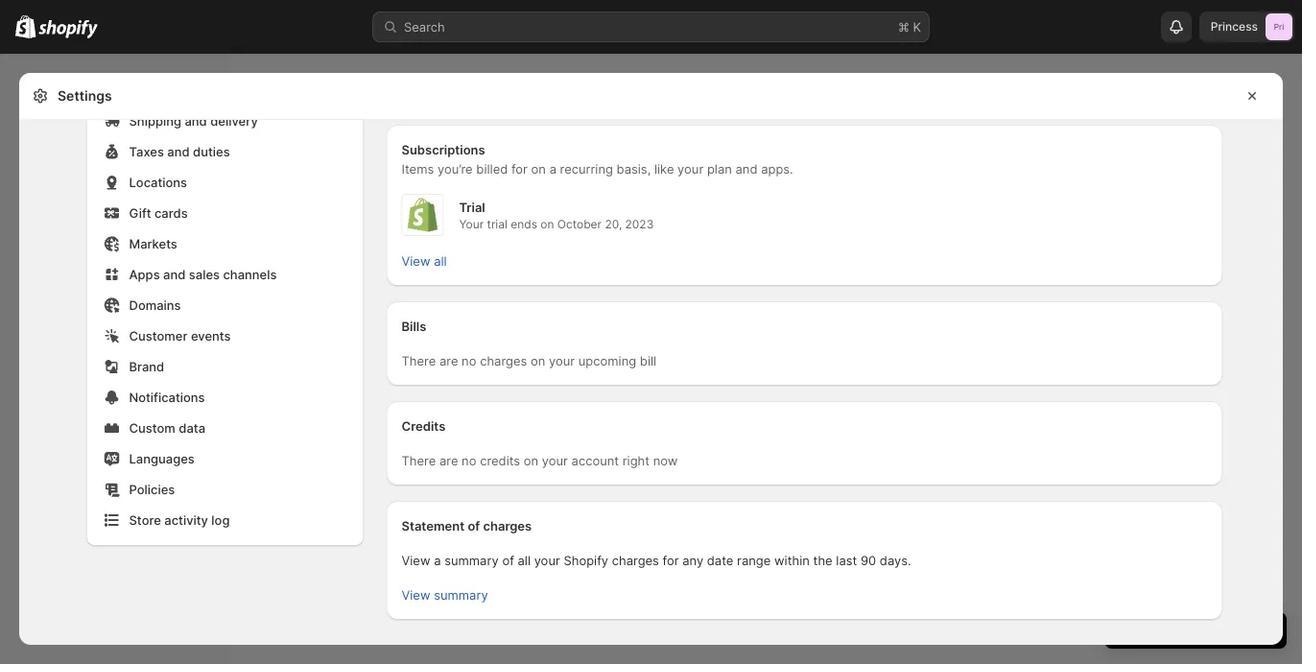 Task type: vqa. For each thing, say whether or not it's contained in the screenshot.
right Wednesday element
no



Task type: locate. For each thing, give the bounding box(es) containing it.
on inside trial your trial ends on october 20, 2023
[[541, 217, 554, 231]]

0 vertical spatial for
[[512, 161, 528, 176]]

princess
[[1211, 20, 1259, 34]]

last
[[836, 553, 858, 568]]

taxes and duties
[[129, 144, 230, 159]]

on left "upcoming"
[[531, 353, 546, 368]]

1 horizontal spatial for
[[663, 553, 679, 568]]

0 horizontal spatial shopify image
[[15, 15, 36, 38]]

your
[[459, 217, 484, 231]]

1 horizontal spatial of
[[502, 553, 514, 568]]

your right like
[[678, 161, 704, 176]]

all
[[434, 253, 447, 268], [518, 553, 531, 568]]

and for taxes and duties
[[167, 144, 190, 159]]

k
[[913, 19, 922, 34]]

gift cards
[[129, 205, 188, 220]]

statement of charges
[[402, 518, 532, 533]]

and right plan
[[736, 161, 758, 176]]

subscriptions
[[402, 142, 485, 157]]

any
[[683, 553, 704, 568]]

of
[[468, 518, 480, 533], [502, 553, 514, 568]]

0 vertical spatial view
[[402, 253, 431, 268]]

duties
[[193, 144, 230, 159]]

0 vertical spatial all
[[434, 253, 447, 268]]

date
[[707, 553, 734, 568]]

view for view a summary of all your shopify charges for any date range within the last 90 days.
[[402, 553, 431, 568]]

statement
[[402, 518, 465, 533]]

summary
[[445, 553, 499, 568], [434, 588, 488, 602]]

and up duties
[[185, 113, 207, 128]]

2 vertical spatial view
[[402, 588, 431, 602]]

1 horizontal spatial a
[[550, 161, 557, 176]]

of down statement of charges
[[502, 553, 514, 568]]

a down statement
[[434, 553, 441, 568]]

shopify logo image
[[406, 198, 440, 232]]

1 vertical spatial no
[[462, 453, 477, 468]]

billed
[[476, 161, 508, 176]]

0 vertical spatial a
[[550, 161, 557, 176]]

90
[[861, 553, 877, 568]]

are
[[440, 353, 458, 368], [440, 453, 458, 468]]

no
[[462, 353, 477, 368], [462, 453, 477, 468]]

log
[[212, 513, 230, 528]]

domains
[[129, 298, 181, 312]]

upcoming
[[579, 353, 637, 368]]

your for account
[[542, 453, 568, 468]]

there are no charges on your upcoming bill
[[402, 353, 657, 368]]

your for upcoming
[[549, 353, 575, 368]]

and
[[185, 113, 207, 128], [167, 144, 190, 159], [736, 161, 758, 176], [163, 267, 186, 282]]

1 vertical spatial there
[[402, 453, 436, 468]]

2 view from the top
[[402, 553, 431, 568]]

ends
[[511, 217, 538, 231]]

1 there from the top
[[402, 353, 436, 368]]

view all
[[402, 253, 447, 268]]

a left recurring on the top left
[[550, 161, 557, 176]]

brand
[[129, 359, 164, 374]]

⌘
[[899, 19, 910, 34]]

dialog
[[1291, 73, 1303, 645]]

1 vertical spatial view
[[402, 553, 431, 568]]

0 vertical spatial there
[[402, 353, 436, 368]]

customer events link
[[98, 323, 352, 349]]

for
[[512, 161, 528, 176], [663, 553, 679, 568]]

within
[[775, 553, 810, 568]]

custom
[[129, 420, 176, 435]]

2 no from the top
[[462, 453, 477, 468]]

shopify image
[[15, 15, 36, 38], [39, 20, 98, 39]]

on right ends
[[541, 217, 554, 231]]

there down credits
[[402, 453, 436, 468]]

on right the billed
[[531, 161, 546, 176]]

apps and sales channels link
[[98, 261, 352, 288]]

markets
[[129, 236, 177, 251]]

on for credits
[[524, 453, 539, 468]]

a inside subscriptions items you're billed for on a recurring basis, like your plan and apps.
[[550, 161, 557, 176]]

1 no from the top
[[462, 353, 477, 368]]

cards
[[155, 205, 188, 220]]

items
[[402, 161, 434, 176]]

0 horizontal spatial of
[[468, 518, 480, 533]]

there down bills
[[402, 353, 436, 368]]

your
[[678, 161, 704, 176], [549, 353, 575, 368], [542, 453, 568, 468], [534, 553, 560, 568]]

search
[[404, 19, 445, 34]]

view all link
[[390, 248, 459, 275]]

a
[[550, 161, 557, 176], [434, 553, 441, 568]]

recurring
[[560, 161, 613, 176]]

charges
[[480, 353, 527, 368], [483, 518, 532, 533], [612, 553, 659, 568]]

your left "upcoming"
[[549, 353, 575, 368]]

for left 'any'
[[663, 553, 679, 568]]

and inside subscriptions items you're billed for on a recurring basis, like your plan and apps.
[[736, 161, 758, 176]]

your left 'shopify' on the bottom left
[[534, 553, 560, 568]]

plan
[[707, 161, 732, 176]]

all left 'shopify' on the bottom left
[[518, 553, 531, 568]]

0 vertical spatial of
[[468, 518, 480, 533]]

0 vertical spatial are
[[440, 353, 458, 368]]

are down credits
[[440, 453, 458, 468]]

brand link
[[98, 353, 352, 380]]

channels
[[223, 267, 277, 282]]

3 view from the top
[[402, 588, 431, 602]]

shipping and delivery
[[129, 113, 258, 128]]

policies
[[129, 482, 175, 497]]

for right the billed
[[512, 161, 528, 176]]

shipping and delivery link
[[98, 108, 352, 134]]

notifications
[[129, 390, 205, 405]]

there for there are no credits on your account right now
[[402, 453, 436, 468]]

all down shopify logo
[[434, 253, 447, 268]]

of right statement
[[468, 518, 480, 533]]

1 view from the top
[[402, 253, 431, 268]]

2 are from the top
[[440, 453, 458, 468]]

1 vertical spatial a
[[434, 553, 441, 568]]

0 vertical spatial no
[[462, 353, 477, 368]]

and right taxes on the top left of the page
[[167, 144, 190, 159]]

the
[[814, 553, 833, 568]]

range
[[737, 553, 771, 568]]

your left account
[[542, 453, 568, 468]]

on right credits
[[524, 453, 539, 468]]

are up credits
[[440, 353, 458, 368]]

1 horizontal spatial all
[[518, 553, 531, 568]]

languages link
[[98, 445, 352, 472]]

⌘ k
[[899, 19, 922, 34]]

1 vertical spatial are
[[440, 453, 458, 468]]

1 vertical spatial all
[[518, 553, 531, 568]]

1 are from the top
[[440, 353, 458, 368]]

2 there from the top
[[402, 453, 436, 468]]

customer
[[129, 328, 188, 343]]

gift
[[129, 205, 151, 220]]

markets link
[[98, 230, 352, 257]]

october
[[558, 217, 602, 231]]

princess image
[[1266, 13, 1293, 40]]

your for shopify
[[534, 553, 560, 568]]

and right the apps
[[163, 267, 186, 282]]

view summary link
[[390, 582, 500, 609]]

0 horizontal spatial for
[[512, 161, 528, 176]]

there
[[402, 353, 436, 368], [402, 453, 436, 468]]

0 horizontal spatial a
[[434, 553, 441, 568]]

1 vertical spatial for
[[663, 553, 679, 568]]



Task type: describe. For each thing, give the bounding box(es) containing it.
gift cards link
[[98, 200, 352, 227]]

locations link
[[98, 169, 352, 196]]

languages
[[129, 451, 195, 466]]

shopify
[[564, 553, 609, 568]]

credits
[[402, 419, 446, 433]]

0 vertical spatial summary
[[445, 553, 499, 568]]

1 horizontal spatial shopify image
[[39, 20, 98, 39]]

view for view summary
[[402, 588, 431, 602]]

bills
[[402, 319, 427, 334]]

days.
[[880, 553, 912, 568]]

bill
[[640, 353, 657, 368]]

trial
[[487, 217, 508, 231]]

credits
[[480, 453, 520, 468]]

no for charges
[[462, 353, 477, 368]]

taxes
[[129, 144, 164, 159]]

now
[[653, 453, 678, 468]]

custom data link
[[98, 415, 352, 442]]

trial your trial ends on october 20, 2023
[[459, 200, 654, 231]]

1 vertical spatial charges
[[483, 518, 532, 533]]

custom data
[[129, 420, 205, 435]]

shipping
[[129, 113, 181, 128]]

for inside subscriptions items you're billed for on a recurring basis, like your plan and apps.
[[512, 161, 528, 176]]

basis,
[[617, 161, 651, 176]]

2023
[[626, 217, 654, 231]]

and for apps and sales channels
[[163, 267, 186, 282]]

your inside subscriptions items you're billed for on a recurring basis, like your plan and apps.
[[678, 161, 704, 176]]

apps
[[129, 267, 160, 282]]

taxes and duties link
[[98, 138, 352, 165]]

delivery
[[210, 113, 258, 128]]

apps.
[[761, 161, 794, 176]]

store
[[129, 513, 161, 528]]

and for shipping and delivery
[[185, 113, 207, 128]]

on inside subscriptions items you're billed for on a recurring basis, like your plan and apps.
[[531, 161, 546, 176]]

right
[[623, 453, 650, 468]]

0 vertical spatial charges
[[480, 353, 527, 368]]

activity
[[164, 513, 208, 528]]

data
[[179, 420, 205, 435]]

1 vertical spatial of
[[502, 553, 514, 568]]

are for bills
[[440, 353, 458, 368]]

locations
[[129, 175, 187, 190]]

view a summary of all your shopify charges for any date range within the last 90 days.
[[402, 553, 912, 568]]

subscriptions items you're billed for on a recurring basis, like your plan and apps.
[[402, 142, 794, 176]]

you're
[[438, 161, 473, 176]]

on for charges
[[531, 353, 546, 368]]

no for credits
[[462, 453, 477, 468]]

apps and sales channels
[[129, 267, 277, 282]]

0 horizontal spatial all
[[434, 253, 447, 268]]

there for there are no charges on your upcoming bill
[[402, 353, 436, 368]]

events
[[191, 328, 231, 343]]

like
[[655, 161, 674, 176]]

there are no credits on your account right now
[[402, 453, 678, 468]]

domains link
[[98, 292, 352, 319]]

trial
[[459, 200, 486, 215]]

settings dialog
[[19, 0, 1284, 645]]

20,
[[605, 217, 622, 231]]

sales
[[189, 267, 220, 282]]

view summary
[[402, 588, 488, 602]]

customer events
[[129, 328, 231, 343]]

on for ends
[[541, 217, 554, 231]]

notifications link
[[98, 384, 352, 411]]

account
[[572, 453, 619, 468]]

view for view all
[[402, 253, 431, 268]]

store activity log
[[129, 513, 230, 528]]

1 vertical spatial summary
[[434, 588, 488, 602]]

are for credits
[[440, 453, 458, 468]]

settings
[[58, 88, 112, 104]]

store activity log link
[[98, 507, 352, 534]]

2 vertical spatial charges
[[612, 553, 659, 568]]

policies link
[[98, 476, 352, 503]]



